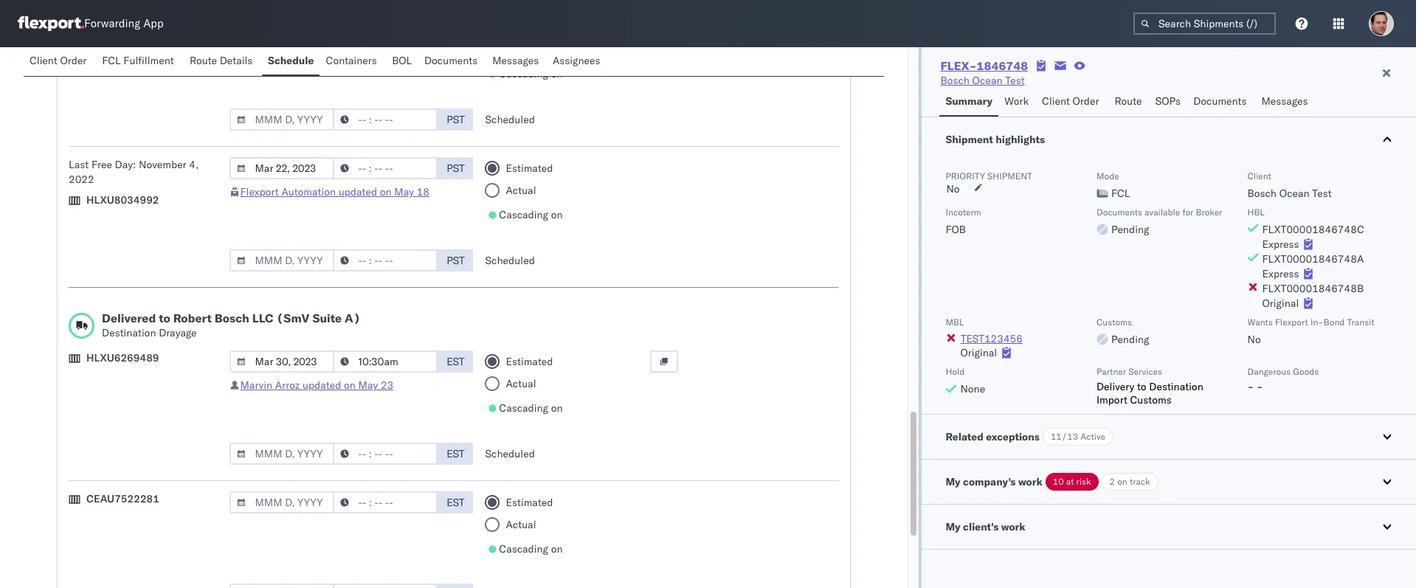 Task type: describe. For each thing, give the bounding box(es) containing it.
bond
[[1324, 317, 1345, 328]]

app
[[143, 17, 164, 31]]

bosch ocean test
[[941, 74, 1025, 87]]

day:
[[115, 158, 136, 171]]

delivered
[[102, 311, 156, 326]]

my client's work button
[[922, 505, 1417, 549]]

client bosch ocean test incoterm fob
[[946, 171, 1333, 236]]

1 horizontal spatial messages
[[1262, 95, 1309, 108]]

0 horizontal spatial documents
[[424, 54, 478, 67]]

(smv
[[276, 311, 310, 326]]

fcl for fcl
[[1112, 187, 1131, 200]]

flexport automation updated on may 18
[[240, 185, 430, 199]]

3 -- : -- -- text field from the top
[[333, 443, 438, 465]]

dangerous
[[1248, 366, 1291, 377]]

wants flexport in-bond transit no
[[1248, 317, 1375, 346]]

express for flxt00001846748c
[[1263, 238, 1300, 251]]

fob
[[946, 223, 966, 236]]

hold
[[946, 366, 965, 377]]

ceau7522281
[[86, 492, 159, 506]]

summary
[[946, 95, 993, 108]]

marvin arroz updated on may 23
[[240, 379, 394, 392]]

robert
[[173, 311, 212, 326]]

flex-1846748 link
[[941, 58, 1029, 73]]

3 actual from the top
[[506, 377, 536, 391]]

forwarding app link
[[18, 16, 164, 31]]

-- : -- -- text field for 18
[[333, 157, 438, 179]]

none
[[961, 382, 986, 396]]

destination inside the partner services delivery to destination import customs
[[1150, 380, 1204, 394]]

0 vertical spatial documents button
[[419, 47, 487, 76]]

client order for the topmost client order button
[[30, 54, 87, 67]]

0 horizontal spatial no
[[947, 182, 960, 196]]

pst for fourth -- : -- -- text field from the bottom
[[447, 254, 465, 267]]

3 estimated from the top
[[506, 496, 553, 509]]

mmm d, yyyy text field for third -- : -- -- text field from the top
[[230, 443, 335, 465]]

0 horizontal spatial ocean
[[973, 74, 1003, 87]]

pending for customs
[[1112, 333, 1150, 346]]

marvin arroz updated on may 23 button
[[240, 379, 394, 392]]

work
[[1005, 95, 1029, 108]]

shipment highlights
[[946, 133, 1046, 146]]

1 - from the left
[[1248, 380, 1255, 394]]

delivery
[[1097, 380, 1135, 394]]

test123456
[[961, 332, 1023, 346]]

schedule button
[[262, 47, 320, 76]]

estimated for pst
[[506, 162, 553, 175]]

fulfillment
[[124, 54, 174, 67]]

0 vertical spatial test
[[1006, 74, 1025, 87]]

import
[[1097, 394, 1128, 407]]

23
[[381, 379, 394, 392]]

cascading on for 5th -- : -- -- text field from the bottom of the page
[[499, 67, 563, 80]]

related exceptions
[[946, 430, 1040, 444]]

1 est from the top
[[447, 355, 465, 368]]

route details button
[[184, 47, 262, 76]]

0 vertical spatial flexport
[[240, 185, 279, 199]]

flex-
[[941, 58, 977, 73]]

11/13
[[1051, 431, 1079, 442]]

test inside client bosch ocean test incoterm fob
[[1313, 187, 1333, 200]]

fcl fulfillment
[[102, 54, 174, 67]]

2 - from the left
[[1257, 380, 1264, 394]]

drayage
[[159, 326, 197, 340]]

4 cascading from the top
[[499, 543, 549, 556]]

4 -- : -- -- text field from the top
[[333, 492, 438, 514]]

1 horizontal spatial bosch
[[941, 74, 970, 87]]

assignees button
[[547, 47, 609, 76]]

hbl
[[1248, 207, 1265, 218]]

client's
[[964, 521, 999, 534]]

pending for documents available for broker
[[1112, 223, 1150, 236]]

related
[[946, 430, 984, 444]]

available
[[1145, 207, 1181, 218]]

mmm d, yyyy text field for first -- : -- -- text field from the bottom of the page
[[230, 584, 335, 588]]

for
[[1183, 207, 1194, 218]]

last free day: november 4, 2022
[[69, 158, 199, 186]]

mmm d, yyyy text field for second -- : -- -- text field from the bottom
[[230, 492, 335, 514]]

forwarding
[[84, 17, 140, 31]]

transit
[[1348, 317, 1375, 328]]

company's
[[964, 475, 1016, 489]]

3 cascading from the top
[[499, 402, 549, 415]]

0 vertical spatial client order button
[[24, 47, 96, 76]]

fcl for fcl fulfillment
[[102, 54, 121, 67]]

schedule
[[268, 54, 314, 67]]

cascading on for third -- : -- -- text field from the top
[[499, 402, 563, 415]]

summary button
[[940, 88, 999, 117]]

mbl
[[946, 317, 965, 328]]

to inside delivered to robert bosch llc (smv suite a) destination drayage
[[159, 311, 170, 326]]

2 on track
[[1110, 476, 1151, 487]]

1 vertical spatial order
[[1073, 95, 1100, 108]]

a)
[[345, 311, 361, 326]]

broker
[[1196, 207, 1223, 218]]

shipment
[[988, 171, 1033, 182]]

shipment
[[946, 133, 994, 146]]

-- : -- -- text field for 23
[[333, 351, 438, 373]]

work for my company's work
[[1019, 475, 1043, 489]]

work button
[[999, 88, 1037, 117]]

documents available for broker
[[1097, 207, 1223, 218]]

1 vertical spatial messages button
[[1256, 88, 1317, 117]]

route details
[[190, 54, 253, 67]]

dangerous goods - -
[[1248, 366, 1320, 394]]

arroz
[[275, 379, 300, 392]]

1 vertical spatial client
[[1043, 95, 1070, 108]]

flexport automation updated on may 18 button
[[240, 185, 430, 199]]

4,
[[189, 158, 199, 171]]

0 vertical spatial messages
[[493, 54, 539, 67]]

1 vertical spatial documents button
[[1188, 88, 1256, 117]]

track
[[1130, 476, 1151, 487]]

express for flxt00001846748a
[[1263, 267, 1300, 281]]

november
[[139, 158, 187, 171]]

4 actual from the top
[[506, 518, 536, 532]]

mmm d, yyyy text field for fourth -- : -- -- text field from the bottom
[[230, 250, 335, 272]]

2 est from the top
[[447, 447, 465, 461]]

11/13 active
[[1051, 431, 1106, 442]]

1 -- : -- -- text field from the top
[[333, 109, 438, 131]]



Task type: vqa. For each thing, say whether or not it's contained in the screenshot.
Bond
yes



Task type: locate. For each thing, give the bounding box(es) containing it.
0 vertical spatial messages button
[[487, 47, 547, 76]]

1 horizontal spatial to
[[1138, 380, 1147, 394]]

0 horizontal spatial messages
[[493, 54, 539, 67]]

mmm d, yyyy text field down schedule button
[[230, 109, 335, 131]]

updated right automation
[[339, 185, 377, 199]]

2 -- : -- -- text field from the top
[[333, 351, 438, 373]]

1 actual from the top
[[506, 43, 536, 56]]

containers button
[[320, 47, 386, 76]]

wants
[[1248, 317, 1273, 328]]

client order down flexport. image
[[30, 54, 87, 67]]

1 vertical spatial express
[[1263, 267, 1300, 281]]

destination inside delivered to robert bosch llc (smv suite a) destination drayage
[[102, 326, 156, 340]]

suite
[[313, 311, 342, 326]]

1 vertical spatial work
[[1002, 521, 1026, 534]]

fcl
[[102, 54, 121, 67], [1112, 187, 1131, 200]]

1 vertical spatial updated
[[303, 379, 341, 392]]

1 vertical spatial route
[[1115, 95, 1143, 108]]

client order button right the work
[[1037, 88, 1109, 117]]

my left company's
[[946, 475, 961, 489]]

my client's work
[[946, 521, 1026, 534]]

3 est from the top
[[447, 496, 465, 509]]

0 vertical spatial customs
[[1097, 317, 1133, 328]]

fcl inside the fcl fulfillment "button"
[[102, 54, 121, 67]]

mode
[[1097, 171, 1120, 182]]

priority shipment
[[946, 171, 1033, 182]]

1 horizontal spatial messages button
[[1256, 88, 1317, 117]]

2 horizontal spatial bosch
[[1248, 187, 1277, 200]]

bosch ocean test link
[[941, 73, 1025, 88]]

to up drayage
[[159, 311, 170, 326]]

pending
[[1112, 223, 1150, 236], [1112, 333, 1150, 346]]

bosch inside delivered to robert bosch llc (smv suite a) destination drayage
[[215, 311, 249, 326]]

0 vertical spatial ocean
[[973, 74, 1003, 87]]

2 vertical spatial pst
[[447, 254, 465, 267]]

0 vertical spatial to
[[159, 311, 170, 326]]

flxt00001846748a
[[1263, 253, 1365, 266]]

actual
[[506, 43, 536, 56], [506, 184, 536, 197], [506, 377, 536, 391], [506, 518, 536, 532]]

1 horizontal spatial client order
[[1043, 95, 1100, 108]]

client order right work 'button'
[[1043, 95, 1100, 108]]

0 vertical spatial client
[[30, 54, 57, 67]]

flexport. image
[[18, 16, 84, 31]]

client order
[[30, 54, 87, 67], [1043, 95, 1100, 108]]

0 vertical spatial client order
[[30, 54, 87, 67]]

4 cascading on from the top
[[499, 543, 563, 556]]

work right client's
[[1002, 521, 1026, 534]]

at
[[1067, 476, 1075, 487]]

0 vertical spatial pending
[[1112, 223, 1150, 236]]

my inside button
[[946, 521, 961, 534]]

0 horizontal spatial flexport
[[240, 185, 279, 199]]

documents right sops button
[[1194, 95, 1247, 108]]

1 vertical spatial pending
[[1112, 333, 1150, 346]]

2 estimated from the top
[[506, 355, 553, 368]]

to inside the partner services delivery to destination import customs
[[1138, 380, 1147, 394]]

documents down mode
[[1097, 207, 1143, 218]]

marvin
[[240, 379, 273, 392]]

2 vertical spatial documents
[[1097, 207, 1143, 218]]

5 mmm d, yyyy text field from the top
[[230, 584, 335, 588]]

shipment highlights button
[[922, 117, 1417, 162]]

work for my client's work
[[1002, 521, 1026, 534]]

1 vertical spatial scheduled
[[485, 254, 535, 267]]

1 my from the top
[[946, 475, 961, 489]]

assignees
[[553, 54, 601, 67]]

1 vertical spatial bosch
[[1248, 187, 1277, 200]]

1 horizontal spatial ocean
[[1280, 187, 1310, 200]]

0 vertical spatial route
[[190, 54, 217, 67]]

goods
[[1294, 366, 1320, 377]]

1 pst from the top
[[447, 113, 465, 126]]

sops
[[1156, 95, 1181, 108]]

1 vertical spatial documents
[[1194, 95, 1247, 108]]

2 express from the top
[[1263, 267, 1300, 281]]

0 vertical spatial -- : -- -- text field
[[333, 157, 438, 179]]

work inside button
[[1002, 521, 1026, 534]]

incoterm
[[946, 207, 982, 218]]

0 horizontal spatial order
[[60, 54, 87, 67]]

updated for automation
[[339, 185, 377, 199]]

0 vertical spatial original
[[1263, 297, 1300, 310]]

1 horizontal spatial destination
[[1150, 380, 1204, 394]]

5 -- : -- -- text field from the top
[[333, 584, 438, 588]]

flex-1846748
[[941, 58, 1029, 73]]

may left 18
[[394, 185, 414, 199]]

express up flxt00001846748b
[[1263, 267, 1300, 281]]

ocean up flxt00001846748c
[[1280, 187, 1310, 200]]

1 vertical spatial original
[[961, 346, 998, 360]]

1 horizontal spatial documents
[[1097, 207, 1143, 218]]

0 horizontal spatial may
[[358, 379, 378, 392]]

1 vertical spatial ocean
[[1280, 187, 1310, 200]]

1 horizontal spatial route
[[1115, 95, 1143, 108]]

destination down delivered
[[102, 326, 156, 340]]

fcl down forwarding
[[102, 54, 121, 67]]

2 scheduled from the top
[[485, 254, 535, 267]]

3 pst from the top
[[447, 254, 465, 267]]

documents button right the bol
[[419, 47, 487, 76]]

3 cascading on from the top
[[499, 402, 563, 415]]

no down wants
[[1248, 333, 1262, 346]]

0 vertical spatial my
[[946, 475, 961, 489]]

no inside wants flexport in-bond transit no
[[1248, 333, 1262, 346]]

1 vertical spatial may
[[358, 379, 378, 392]]

bol
[[392, 54, 412, 67]]

1 express from the top
[[1263, 238, 1300, 251]]

1 scheduled from the top
[[485, 113, 535, 126]]

2 cascading from the top
[[499, 208, 549, 221]]

2 mmm d, yyyy text field from the top
[[230, 157, 335, 179]]

client down flexport. image
[[30, 54, 57, 67]]

flexport left "in-"
[[1276, 317, 1309, 328]]

destination down services
[[1150, 380, 1204, 394]]

customs up partner
[[1097, 317, 1133, 328]]

mmm d, yyyy text field for -- : -- -- text box related to 23
[[230, 351, 335, 373]]

flxt00001846748c
[[1263, 223, 1365, 236]]

order left route button on the right
[[1073, 95, 1100, 108]]

estimated
[[506, 162, 553, 175], [506, 355, 553, 368], [506, 496, 553, 509]]

2 horizontal spatial documents
[[1194, 95, 1247, 108]]

active
[[1081, 431, 1106, 442]]

pending up services
[[1112, 333, 1150, 346]]

1 vertical spatial no
[[1248, 333, 1262, 346]]

0 horizontal spatial bosch
[[215, 311, 249, 326]]

in-
[[1311, 317, 1324, 328]]

1 estimated from the top
[[506, 162, 553, 175]]

0 vertical spatial bosch
[[941, 74, 970, 87]]

2 vertical spatial scheduled
[[485, 447, 535, 461]]

flexport inside wants flexport in-bond transit no
[[1276, 317, 1309, 328]]

client order for the right client order button
[[1043, 95, 1100, 108]]

1846748
[[977, 58, 1029, 73]]

1 pending from the top
[[1112, 223, 1150, 236]]

2 vertical spatial bosch
[[215, 311, 249, 326]]

customs
[[1097, 317, 1133, 328], [1131, 394, 1172, 407]]

route for route details
[[190, 54, 217, 67]]

pending down "documents available for broker" at right
[[1112, 223, 1150, 236]]

-- : -- -- text field up 18
[[333, 157, 438, 179]]

1 horizontal spatial client order button
[[1037, 88, 1109, 117]]

1 vertical spatial messages
[[1262, 95, 1309, 108]]

ocean inside client bosch ocean test incoterm fob
[[1280, 187, 1310, 200]]

services
[[1129, 366, 1163, 377]]

-- : -- -- text field
[[333, 109, 438, 131], [333, 250, 438, 272], [333, 443, 438, 465], [333, 492, 438, 514], [333, 584, 438, 588]]

may left 23
[[358, 379, 378, 392]]

highlights
[[996, 133, 1046, 146]]

work left 10 on the right bottom of the page
[[1019, 475, 1043, 489]]

flexport left automation
[[240, 185, 279, 199]]

0 vertical spatial documents
[[424, 54, 478, 67]]

2 mmm d, yyyy text field from the top
[[230, 351, 335, 373]]

partner
[[1097, 366, 1127, 377]]

client right work 'button'
[[1043, 95, 1070, 108]]

0 horizontal spatial client order button
[[24, 47, 96, 76]]

0 horizontal spatial destination
[[102, 326, 156, 340]]

original up wants
[[1263, 297, 1300, 310]]

1 mmm d, yyyy text field from the top
[[230, 250, 335, 272]]

estimated for est
[[506, 355, 553, 368]]

0 horizontal spatial client
[[30, 54, 57, 67]]

my left client's
[[946, 521, 961, 534]]

my for my client's work
[[946, 521, 961, 534]]

0 horizontal spatial fcl
[[102, 54, 121, 67]]

fcl fulfillment button
[[96, 47, 184, 76]]

1 vertical spatial destination
[[1150, 380, 1204, 394]]

order down forwarding app link
[[60, 54, 87, 67]]

0 vertical spatial pst
[[447, 113, 465, 126]]

ocean down flex-1846748 on the top right of the page
[[973, 74, 1003, 87]]

sops button
[[1150, 88, 1188, 117]]

documents right bol 'button'
[[424, 54, 478, 67]]

to
[[159, 311, 170, 326], [1138, 380, 1147, 394]]

may for 18
[[394, 185, 414, 199]]

1 horizontal spatial documents button
[[1188, 88, 1256, 117]]

2022
[[69, 173, 94, 186]]

updated right arroz
[[303, 379, 341, 392]]

my for my company's work
[[946, 475, 961, 489]]

0 vertical spatial est
[[447, 355, 465, 368]]

0 horizontal spatial test
[[1006, 74, 1025, 87]]

0 horizontal spatial documents button
[[419, 47, 487, 76]]

free
[[91, 158, 112, 171]]

test123456 button
[[961, 332, 1023, 346]]

documents button right sops
[[1188, 88, 1256, 117]]

2 -- : -- -- text field from the top
[[333, 250, 438, 272]]

delivered to robert bosch llc (smv suite a) destination drayage
[[102, 311, 361, 340]]

1 horizontal spatial client
[[1043, 95, 1070, 108]]

documents button
[[419, 47, 487, 76], [1188, 88, 1256, 117]]

test
[[1006, 74, 1025, 87], [1313, 187, 1333, 200]]

customs inside the partner services delivery to destination import customs
[[1131, 394, 1172, 407]]

fcl down mode
[[1112, 187, 1131, 200]]

2 pst from the top
[[447, 162, 465, 175]]

0 vertical spatial fcl
[[102, 54, 121, 67]]

scheduled for pst
[[485, 254, 535, 267]]

updated for arroz
[[303, 379, 341, 392]]

1 vertical spatial -- : -- -- text field
[[333, 351, 438, 373]]

bosch up 'hbl'
[[1248, 187, 1277, 200]]

client
[[30, 54, 57, 67], [1043, 95, 1070, 108], [1248, 171, 1272, 182]]

2 horizontal spatial client
[[1248, 171, 1272, 182]]

llc
[[252, 311, 274, 326]]

may
[[394, 185, 414, 199], [358, 379, 378, 392]]

client order button down flexport. image
[[24, 47, 96, 76]]

route left details
[[190, 54, 217, 67]]

0 horizontal spatial route
[[190, 54, 217, 67]]

last
[[69, 158, 89, 171]]

messages
[[493, 54, 539, 67], [1262, 95, 1309, 108]]

2 pending from the top
[[1112, 333, 1150, 346]]

bosch down flex-
[[941, 74, 970, 87]]

3 scheduled from the top
[[485, 447, 535, 461]]

order
[[60, 54, 87, 67], [1073, 95, 1100, 108]]

1 vertical spatial fcl
[[1112, 187, 1131, 200]]

0 horizontal spatial client order
[[30, 54, 87, 67]]

1 mmm d, yyyy text field from the top
[[230, 109, 335, 131]]

MMM D, YYYY text field
[[230, 250, 335, 272], [230, 351, 335, 373], [230, 443, 335, 465], [230, 492, 335, 514], [230, 584, 335, 588]]

2 my from the top
[[946, 521, 961, 534]]

express up flxt00001846748a
[[1263, 238, 1300, 251]]

pst for 5th -- : -- -- text field from the bottom of the page
[[447, 113, 465, 126]]

original
[[1263, 297, 1300, 310], [961, 346, 998, 360]]

flexport
[[240, 185, 279, 199], [1276, 317, 1309, 328]]

-- : -- -- text field
[[333, 157, 438, 179], [333, 351, 438, 373]]

1 vertical spatial to
[[1138, 380, 1147, 394]]

1 vertical spatial my
[[946, 521, 961, 534]]

hlxu6269489
[[86, 351, 159, 365]]

updated
[[339, 185, 377, 199], [303, 379, 341, 392]]

1 cascading from the top
[[499, 67, 549, 80]]

1 horizontal spatial -
[[1257, 380, 1264, 394]]

0 horizontal spatial to
[[159, 311, 170, 326]]

bosch inside client bosch ocean test incoterm fob
[[1248, 187, 1277, 200]]

customs down services
[[1131, 394, 1172, 407]]

cascading on
[[499, 67, 563, 80], [499, 208, 563, 221], [499, 402, 563, 415], [499, 543, 563, 556]]

1 -- : -- -- text field from the top
[[333, 157, 438, 179]]

test down 1846748
[[1006, 74, 1025, 87]]

route left sops
[[1115, 95, 1143, 108]]

10
[[1053, 476, 1064, 487]]

2
[[1110, 476, 1116, 487]]

route for route
[[1115, 95, 1143, 108]]

1 cascading on from the top
[[499, 67, 563, 80]]

2 cascading on from the top
[[499, 208, 563, 221]]

bosch left llc
[[215, 311, 249, 326]]

may for 23
[[358, 379, 378, 392]]

18
[[417, 185, 430, 199]]

2 vertical spatial estimated
[[506, 496, 553, 509]]

risk
[[1077, 476, 1092, 487]]

client up 'hbl'
[[1248, 171, 1272, 182]]

original down the test123456 button
[[961, 346, 998, 360]]

MMM D, YYYY text field
[[230, 109, 335, 131], [230, 157, 335, 179]]

0 horizontal spatial original
[[961, 346, 998, 360]]

-- : -- -- text field up 23
[[333, 351, 438, 373]]

priority
[[946, 171, 986, 182]]

pst for -- : -- -- text box for 18
[[447, 162, 465, 175]]

0 vertical spatial order
[[60, 54, 87, 67]]

1 vertical spatial estimated
[[506, 355, 553, 368]]

1 vertical spatial est
[[447, 447, 465, 461]]

0 vertical spatial estimated
[[506, 162, 553, 175]]

0 vertical spatial updated
[[339, 185, 377, 199]]

0 vertical spatial no
[[947, 182, 960, 196]]

0 horizontal spatial -
[[1248, 380, 1255, 394]]

2 actual from the top
[[506, 184, 536, 197]]

0 vertical spatial mmm d, yyyy text field
[[230, 109, 335, 131]]

0 vertical spatial work
[[1019, 475, 1043, 489]]

work
[[1019, 475, 1043, 489], [1002, 521, 1026, 534]]

cascading on for fourth -- : -- -- text field from the bottom
[[499, 208, 563, 221]]

0 vertical spatial destination
[[102, 326, 156, 340]]

1 horizontal spatial fcl
[[1112, 187, 1131, 200]]

details
[[220, 54, 253, 67]]

no down the priority
[[947, 182, 960, 196]]

1 horizontal spatial may
[[394, 185, 414, 199]]

4 mmm d, yyyy text field from the top
[[230, 492, 335, 514]]

1 horizontal spatial original
[[1263, 297, 1300, 310]]

bosch
[[941, 74, 970, 87], [1248, 187, 1277, 200], [215, 311, 249, 326]]

0 horizontal spatial messages button
[[487, 47, 547, 76]]

ocean
[[973, 74, 1003, 87], [1280, 187, 1310, 200]]

route button
[[1109, 88, 1150, 117]]

client inside client bosch ocean test incoterm fob
[[1248, 171, 1272, 182]]

1 horizontal spatial flexport
[[1276, 317, 1309, 328]]

to down services
[[1138, 380, 1147, 394]]

1 vertical spatial test
[[1313, 187, 1333, 200]]

1 vertical spatial client order
[[1043, 95, 1100, 108]]

3 mmm d, yyyy text field from the top
[[230, 443, 335, 465]]

10 at risk
[[1053, 476, 1092, 487]]

automation
[[282, 185, 336, 199]]

exceptions
[[987, 430, 1040, 444]]

bol button
[[386, 47, 419, 76]]

Search Shipments (/) text field
[[1134, 13, 1277, 35]]

scheduled for est
[[485, 447, 535, 461]]

2 vertical spatial est
[[447, 496, 465, 509]]

forwarding app
[[84, 17, 164, 31]]

test up flxt00001846748c
[[1313, 187, 1333, 200]]

mmm d, yyyy text field up automation
[[230, 157, 335, 179]]



